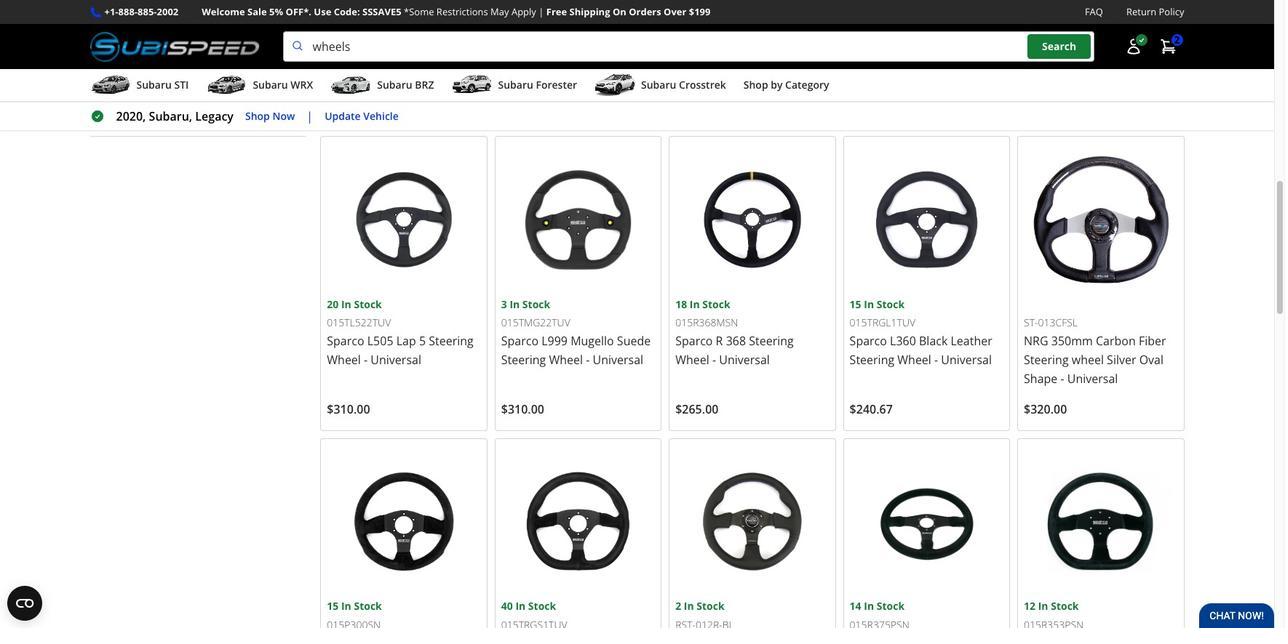 Task type: locate. For each thing, give the bounding box(es) containing it.
| right now
[[307, 109, 313, 125]]

15 inside 15 in stock 015trgl1tuv sparco l360 black leather steering wheel - universal
[[850, 298, 861, 311]]

p310
[[890, 31, 917, 47]]

subaru inside subaru forester dropdown button
[[498, 78, 533, 92]]

universal inside the 20 in stock 015tl522tuv sparco l505 lap 5 steering wheel - universal
[[371, 352, 421, 368]]

steering down l999 at the left bottom of the page
[[501, 352, 546, 368]]

0 vertical spatial r
[[367, 31, 374, 47]]

rst-
[[675, 14, 696, 27]]

legacy
[[195, 109, 234, 125]]

button image
[[1125, 38, 1142, 55]]

stock inside 3 in stock 015tmg22tuv sparco l999 mugello suede steering wheel - universal
[[522, 298, 550, 311]]

steering right p310
[[920, 31, 965, 47]]

sparco down 015trgl1tuv
[[850, 333, 887, 349]]

sparco inside 015p310f2sn sparco p310 steering wheel - universal
[[850, 31, 887, 47]]

1 horizontal spatial suede
[[617, 333, 651, 349]]

sparco r 353 steering wheel - universal image
[[1024, 445, 1178, 599]]

r left 345
[[367, 31, 374, 47]]

1 horizontal spatial st-
[[1024, 316, 1038, 330]]

in
[[341, 298, 351, 311], [510, 298, 520, 311], [690, 298, 700, 311], [864, 298, 874, 311], [341, 600, 351, 614], [515, 600, 526, 614], [684, 600, 694, 614], [864, 600, 874, 614], [1038, 600, 1048, 614]]

sparco down 015r368msn
[[675, 333, 713, 349]]

|
[[539, 5, 544, 18], [307, 109, 313, 125]]

sparco l777 steering wheel - universal
[[1024, 31, 1175, 66]]

15 for 15 in stock
[[327, 600, 339, 614]]

0 horizontal spatial fiber
[[616, 31, 643, 47]]

policy
[[1159, 5, 1184, 18]]

nrg inside nrg race series steering wheel - universal
[[675, 31, 700, 47]]

$134.00
[[675, 99, 719, 115]]

1 vertical spatial r
[[716, 333, 723, 349]]

shop left by at top right
[[744, 78, 768, 92]]

subaru left 'sti'
[[136, 78, 172, 92]]

1 vertical spatial 15
[[327, 600, 339, 614]]

nrg down rst-
[[675, 31, 700, 47]]

1 vertical spatial fiber
[[1139, 333, 1166, 349]]

sparco r 368 steering wheel - universal image
[[675, 143, 829, 297]]

1 horizontal spatial fiber
[[1139, 333, 1166, 349]]

1 horizontal spatial $310.00
[[501, 402, 544, 418]]

subaru
[[136, 78, 172, 92], [253, 78, 288, 92], [377, 78, 412, 92], [498, 78, 533, 92], [641, 78, 676, 92]]

1 vertical spatial suede
[[617, 333, 651, 349]]

| left 'free'
[[539, 5, 544, 18]]

nrg inside nrg 315mm carbon fiber steering wheel with red stitching - universal
[[501, 31, 526, 47]]

0 horizontal spatial r
[[367, 31, 374, 47]]

wheel inside sparco l777 steering wheel - universal
[[1141, 31, 1175, 47]]

universal down leather
[[941, 352, 992, 368]]

subaru left crosstrek
[[641, 78, 676, 92]]

1 horizontal spatial r
[[716, 333, 723, 349]]

red
[[614, 50, 635, 66]]

1 horizontal spatial 2
[[1174, 33, 1180, 47]]

subaru inside subaru sti dropdown button
[[136, 78, 172, 92]]

0 horizontal spatial black
[[400, 31, 429, 47]]

in inside 18 in stock 015r368msn sparco r 368 steering wheel - universal
[[690, 298, 700, 311]]

steering right 368 at the bottom
[[749, 333, 794, 349]]

1 vertical spatial st-
[[1024, 316, 1038, 330]]

0 vertical spatial 15
[[850, 298, 861, 311]]

$265.00
[[327, 99, 370, 115], [850, 99, 893, 115], [675, 402, 719, 418]]

sparco down 015r345msn
[[327, 31, 364, 47]]

crosstrek
[[679, 78, 726, 92]]

universal down mugello
[[593, 352, 643, 368]]

sparco inside 15 in stock 015trgl1tuv sparco l360 black leather steering wheel - universal
[[850, 333, 887, 349]]

stock for 3 in stock 015tmg22tuv sparco l999 mugello suede steering wheel - universal
[[522, 298, 550, 311]]

shop by category button
[[744, 72, 829, 101]]

1 vertical spatial 2
[[675, 600, 681, 614]]

fiber
[[616, 31, 643, 47], [1139, 333, 1166, 349]]

carbon for silver
[[1096, 333, 1136, 349]]

sparco down 015tl522tuv
[[327, 333, 364, 349]]

14
[[850, 600, 861, 614]]

sparco down 015p310f2sn
[[850, 31, 887, 47]]

- inside 015p310f2sn sparco p310 steering wheel - universal
[[850, 50, 853, 66]]

nrg for nrg 350mm carbon fiber steering wheel silver oval shape - universal
[[1024, 333, 1048, 349]]

1 vertical spatial shop
[[245, 109, 270, 123]]

0 vertical spatial black
[[400, 31, 429, 47]]

2
[[1174, 33, 1180, 47], [675, 600, 681, 614]]

stitching
[[501, 69, 548, 85]]

3 subaru from the left
[[377, 78, 412, 92]]

welcome
[[202, 5, 245, 18]]

carbon inside the 'nrg 350mm carbon fiber steering wheel silver oval shape - universal'
[[1096, 333, 1136, 349]]

in for 40 in stock
[[515, 600, 526, 614]]

suede right mugello
[[617, 333, 651, 349]]

1 horizontal spatial black
[[919, 333, 948, 349]]

0 horizontal spatial |
[[307, 109, 313, 125]]

0 vertical spatial shop
[[744, 78, 768, 92]]

015r368msn
[[675, 316, 738, 330]]

$265.00 for sparco p310 steering wheel - universal
[[850, 99, 893, 115]]

*some restrictions may apply | free shipping on orders over $199
[[404, 5, 711, 18]]

st- for 310cfrs
[[501, 14, 515, 27]]

3 in stock 015tmg22tuv sparco l999 mugello suede steering wheel - universal
[[501, 298, 651, 368]]

+1-
[[104, 5, 118, 18]]

welcome sale 5% off*. use code: sssave5
[[202, 5, 401, 18]]

subaru sti button
[[90, 72, 189, 101]]

$310.00 for sparco l999 mugello suede steering wheel - universal
[[501, 402, 544, 418]]

4 subaru from the left
[[498, 78, 533, 92]]

carbon up with
[[573, 31, 613, 47]]

subispeed logo image
[[90, 31, 259, 62]]

nrg down st-310cfrs at the top of the page
[[501, 31, 526, 47]]

0 horizontal spatial shop
[[245, 109, 270, 123]]

sparco 375 black suede steering wheel - universal image
[[850, 445, 1004, 599]]

1 vertical spatial |
[[307, 109, 313, 125]]

black right 345
[[400, 31, 429, 47]]

40
[[501, 600, 513, 614]]

steering inside nrg race series steering wheel - universal
[[767, 31, 812, 47]]

location button
[[90, 114, 306, 136]]

r
[[367, 31, 374, 47], [716, 333, 723, 349]]

2 horizontal spatial nrg
[[1024, 333, 1048, 349]]

1 horizontal spatial carbon
[[1096, 333, 1136, 349]]

over
[[664, 5, 686, 18]]

subaru inside dropdown button
[[377, 78, 412, 92]]

wheel inside the 20 in stock 015tl522tuv sparco l505 lap 5 steering wheel - universal
[[327, 352, 361, 368]]

universal inside sparco r 345 black suede steering wheel - universal
[[418, 50, 469, 66]]

$265.00 for sparco r 345 black suede steering wheel - universal
[[327, 99, 370, 115]]

steering
[[767, 31, 812, 47], [920, 31, 965, 47], [1093, 31, 1138, 47], [327, 50, 372, 66], [501, 50, 546, 66], [429, 333, 474, 349], [749, 333, 794, 349], [501, 352, 546, 368], [850, 352, 894, 368], [1024, 352, 1069, 368]]

1 vertical spatial carbon
[[1096, 333, 1136, 349]]

0 horizontal spatial carbon
[[573, 31, 613, 47]]

- inside 15 in stock 015trgl1tuv sparco l360 black leather steering wheel - universal
[[934, 352, 938, 368]]

stock for 18 in stock 015r368msn sparco r 368 steering wheel - universal
[[702, 298, 730, 311]]

in for 18 in stock 015r368msn sparco r 368 steering wheel - universal
[[690, 298, 700, 311]]

0 horizontal spatial $320.00
[[501, 99, 544, 115]]

1 horizontal spatial 15
[[850, 298, 861, 311]]

0 horizontal spatial $310.00
[[327, 402, 370, 418]]

wrx
[[291, 78, 313, 92]]

a subaru forester thumbnail image image
[[452, 74, 492, 96]]

1 horizontal spatial |
[[539, 5, 544, 18]]

steering down l360
[[850, 352, 894, 368]]

l777
[[1064, 31, 1090, 47]]

shop by category
[[744, 78, 829, 92]]

universal down 368 at the bottom
[[719, 352, 770, 368]]

0 vertical spatial carbon
[[573, 31, 613, 47]]

0 horizontal spatial 2
[[675, 600, 681, 614]]

0 horizontal spatial st-
[[501, 14, 515, 27]]

2 inside button
[[1174, 33, 1180, 47]]

free
[[546, 5, 567, 18]]

- inside 3 in stock 015tmg22tuv sparco l999 mugello suede steering wheel - universal
[[586, 352, 590, 368]]

subaru up shop now at the top
[[253, 78, 288, 92]]

0 vertical spatial st-
[[501, 14, 515, 27]]

20
[[327, 298, 339, 311]]

in inside 3 in stock 015tmg22tuv sparco l999 mugello suede steering wheel - universal
[[510, 298, 520, 311]]

subaru,
[[149, 109, 192, 125]]

st-013cfsl
[[1024, 316, 1078, 330]]

a subaru crosstrek thumbnail image image
[[595, 74, 635, 96]]

0 vertical spatial |
[[539, 5, 544, 18]]

2 subaru from the left
[[253, 78, 288, 92]]

sparco inside 18 in stock 015r368msn sparco r 368 steering wheel - universal
[[675, 333, 713, 349]]

sale
[[247, 5, 267, 18]]

universal down with
[[558, 69, 608, 85]]

universal inside 18 in stock 015r368msn sparco r 368 steering wheel - universal
[[719, 352, 770, 368]]

0 vertical spatial 2
[[1174, 33, 1180, 47]]

40 in stock
[[501, 600, 556, 614]]

1 subaru from the left
[[136, 78, 172, 92]]

universal inside nrg 315mm carbon fiber steering wheel with red stitching - universal
[[558, 69, 608, 85]]

universal down p310
[[856, 50, 907, 66]]

1 vertical spatial $320.00
[[1024, 402, 1067, 418]]

1 horizontal spatial shop
[[744, 78, 768, 92]]

universal down lap at the left of page
[[371, 352, 421, 368]]

black right l360
[[919, 333, 948, 349]]

search input field
[[283, 31, 1094, 62]]

steering down faq link
[[1093, 31, 1138, 47]]

subaru inside 'dropdown button'
[[253, 78, 288, 92]]

stock inside 18 in stock 015r368msn sparco r 368 steering wheel - universal
[[702, 298, 730, 311]]

on
[[613, 5, 626, 18]]

stock inside 15 in stock 015trgl1tuv sparco l360 black leather steering wheel - universal
[[877, 298, 905, 311]]

$199
[[689, 5, 711, 18]]

in for 15 in stock
[[341, 600, 351, 614]]

suede inside sparco r 345 black suede steering wheel - universal
[[432, 31, 466, 47]]

fiber inside the 'nrg 350mm carbon fiber steering wheel silver oval shape - universal'
[[1139, 333, 1166, 349]]

universal inside 15 in stock 015trgl1tuv sparco l360 black leather steering wheel - universal
[[941, 352, 992, 368]]

code:
[[334, 5, 360, 18]]

subaru left forester
[[498, 78, 533, 92]]

in inside the 20 in stock 015tl522tuv sparco l505 lap 5 steering wheel - universal
[[341, 298, 351, 311]]

1 horizontal spatial $320.00
[[1024, 402, 1067, 418]]

-
[[412, 50, 415, 66], [712, 50, 716, 66], [850, 50, 853, 66], [1024, 50, 1028, 66], [551, 69, 555, 85], [364, 352, 368, 368], [586, 352, 590, 368], [712, 352, 716, 368], [934, 352, 938, 368], [1061, 371, 1064, 387]]

5 subaru from the left
[[641, 78, 676, 92]]

sti
[[174, 78, 189, 92]]

sparco down 015l800pl
[[1024, 31, 1061, 47]]

$310.00 for sparco l505 lap 5 steering wheel - universal
[[327, 402, 370, 418]]

368
[[726, 333, 746, 349]]

update
[[325, 109, 361, 123]]

0 horizontal spatial suede
[[432, 31, 466, 47]]

sparco l360 black leather steering wheel - universal image
[[850, 143, 1004, 297]]

fiber inside nrg 315mm carbon fiber steering wheel with red stitching - universal
[[616, 31, 643, 47]]

steering up the stitching
[[501, 50, 546, 66]]

now
[[272, 109, 295, 123]]

steering right 5
[[429, 333, 474, 349]]

stock for 2 in stock
[[697, 600, 725, 614]]

2 for 2
[[1174, 33, 1180, 47]]

subaru left brz
[[377, 78, 412, 92]]

steering up shape
[[1024, 352, 1069, 368]]

steering inside 3 in stock 015tmg22tuv sparco l999 mugello suede steering wheel - universal
[[501, 352, 546, 368]]

sparco inside 3 in stock 015tmg22tuv sparco l999 mugello suede steering wheel - universal
[[501, 333, 538, 349]]

2 $310.00 from the left
[[501, 402, 544, 418]]

stock for 40 in stock
[[528, 600, 556, 614]]

0 horizontal spatial nrg
[[501, 31, 526, 47]]

carbon up silver
[[1096, 333, 1136, 349]]

2 horizontal spatial $265.00
[[850, 99, 893, 115]]

wheel
[[968, 31, 1002, 47], [1141, 31, 1175, 47], [375, 50, 409, 66], [549, 50, 583, 66], [675, 50, 709, 66], [327, 352, 361, 368], [549, 352, 583, 368], [675, 352, 709, 368], [897, 352, 931, 368]]

universal down "l777"
[[1031, 50, 1081, 66]]

$320.00 down shape
[[1024, 402, 1067, 418]]

sparco down '015tmg22tuv' in the left of the page
[[501, 333, 538, 349]]

shape
[[1024, 371, 1058, 387]]

015l800pl
[[1024, 14, 1075, 27]]

0 horizontal spatial $265.00
[[327, 99, 370, 115]]

shop left now
[[245, 109, 270, 123]]

stock for 20 in stock 015tl522tuv sparco l505 lap 5 steering wheel - universal
[[354, 298, 382, 311]]

r left 368 at the bottom
[[716, 333, 723, 349]]

1 $310.00 from the left
[[327, 402, 370, 418]]

shop now
[[245, 109, 295, 123]]

location
[[90, 117, 134, 131]]

0 vertical spatial fiber
[[616, 31, 643, 47]]

0 vertical spatial suede
[[432, 31, 466, 47]]

steering inside 015p310f2sn sparco p310 steering wheel - universal
[[920, 31, 965, 47]]

- inside nrg race series steering wheel - universal
[[712, 50, 716, 66]]

18 in stock 015r368msn sparco r 368 steering wheel - universal
[[675, 298, 794, 368]]

universal up brz
[[418, 50, 469, 66]]

carbon
[[573, 31, 613, 47], [1096, 333, 1136, 349]]

nrg down st-013cfsl
[[1024, 333, 1048, 349]]

0 vertical spatial $320.00
[[501, 99, 544, 115]]

- inside 18 in stock 015r368msn sparco r 368 steering wheel - universal
[[712, 352, 716, 368]]

open widget image
[[7, 587, 42, 621]]

015r345msn
[[327, 14, 390, 27]]

return policy link
[[1126, 4, 1184, 20]]

15
[[850, 298, 861, 311], [327, 600, 339, 614]]

1 horizontal spatial nrg
[[675, 31, 700, 47]]

stock for 15 in stock
[[354, 600, 382, 614]]

$320.00 down subaru forester
[[501, 99, 544, 115]]

nrg
[[501, 31, 526, 47], [675, 31, 700, 47], [1024, 333, 1048, 349]]

nrg inside the 'nrg 350mm carbon fiber steering wheel silver oval shape - universal'
[[1024, 333, 1048, 349]]

carbon inside nrg 315mm carbon fiber steering wheel with red stitching - universal
[[573, 31, 613, 47]]

steering inside nrg 315mm carbon fiber steering wheel with red stitching - universal
[[501, 50, 546, 66]]

0 horizontal spatial 15
[[327, 600, 339, 614]]

steering inside the 20 in stock 015tl522tuv sparco l505 lap 5 steering wheel - universal
[[429, 333, 474, 349]]

in inside 15 in stock 015trgl1tuv sparco l360 black leather steering wheel - universal
[[864, 298, 874, 311]]

steering up a subaru brz thumbnail image
[[327, 50, 372, 66]]

subaru inside subaru crosstrek dropdown button
[[641, 78, 676, 92]]

015p310f2sn
[[850, 14, 914, 27]]

in for 3 in stock 015tmg22tuv sparco l999 mugello suede steering wheel - universal
[[510, 298, 520, 311]]

shop inside dropdown button
[[744, 78, 768, 92]]

- inside the 'nrg 350mm carbon fiber steering wheel silver oval shape - universal'
[[1061, 371, 1064, 387]]

wheel inside nrg 315mm carbon fiber steering wheel with red stitching - universal
[[549, 50, 583, 66]]

shop for shop now
[[245, 109, 270, 123]]

fiber up oval
[[1139, 333, 1166, 349]]

carbon for with
[[573, 31, 613, 47]]

a subaru brz thumbnail image image
[[331, 74, 371, 96]]

universal down series
[[719, 50, 770, 66]]

wheel inside sparco r 345 black suede steering wheel - universal
[[375, 50, 409, 66]]

l999
[[542, 333, 568, 349]]

1 vertical spatial black
[[919, 333, 948, 349]]

in for 15 in stock 015trgl1tuv sparco l360 black leather steering wheel - universal
[[864, 298, 874, 311]]

nrg for nrg race series steering wheel - universal
[[675, 31, 700, 47]]

fiber up the red
[[616, 31, 643, 47]]

steering inside sparco r 345 black suede steering wheel - universal
[[327, 50, 372, 66]]

suede
[[432, 31, 466, 47], [617, 333, 651, 349]]

lap
[[396, 333, 416, 349]]

universal down wheel
[[1067, 371, 1118, 387]]

$320.00
[[501, 99, 544, 115], [1024, 402, 1067, 418]]

+1-888-885-2002
[[104, 5, 178, 18]]

stock inside the 20 in stock 015tl522tuv sparco l505 lap 5 steering wheel - universal
[[354, 298, 382, 311]]

steering right series
[[767, 31, 812, 47]]

wheel inside 3 in stock 015tmg22tuv sparco l999 mugello suede steering wheel - universal
[[549, 352, 583, 368]]

sparco l360 black seude steering wheel - universal image
[[501, 445, 655, 599]]

013cfsl
[[1038, 316, 1078, 330]]

suede down restrictions
[[432, 31, 466, 47]]



Task type: vqa. For each thing, say whether or not it's contained in the screenshot.


Task type: describe. For each thing, give the bounding box(es) containing it.
sparco l505 lap 5 steering wheel - universal image
[[327, 143, 481, 297]]

1 horizontal spatial $265.00
[[675, 402, 719, 418]]

stock for 15 in stock 015trgl1tuv sparco l360 black leather steering wheel - universal
[[877, 298, 905, 311]]

off*.
[[286, 5, 311, 18]]

- inside sparco r 345 black suede steering wheel - universal
[[412, 50, 415, 66]]

shipping
[[569, 5, 610, 18]]

in for 20 in stock 015tl522tuv sparco l505 lap 5 steering wheel - universal
[[341, 298, 351, 311]]

- inside the 20 in stock 015tl522tuv sparco l505 lap 5 steering wheel - universal
[[364, 352, 368, 368]]

rs
[[722, 14, 734, 27]]

st- for 013cfsl
[[1024, 316, 1038, 330]]

universal inside sparco l777 steering wheel - universal
[[1031, 50, 1081, 66]]

suede inside 3 in stock 015tmg22tuv sparco l999 mugello suede steering wheel - universal
[[617, 333, 651, 349]]

350mm
[[1051, 333, 1093, 349]]

by
[[771, 78, 783, 92]]

nrg race style premium leather steering wheel 320mm w/ blue stitching - universal image
[[675, 445, 829, 599]]

silver
[[1107, 352, 1136, 368]]

black inside 15 in stock 015trgl1tuv sparco l360 black leather steering wheel - universal
[[919, 333, 948, 349]]

nrg 350mm carbon fiber steering wheel silver oval shape - universal image
[[1024, 143, 1178, 297]]

885-
[[138, 5, 157, 18]]

wheel inside nrg race series steering wheel - universal
[[675, 50, 709, 66]]

2 in stock
[[675, 600, 725, 614]]

subaru wrx button
[[206, 72, 313, 101]]

subaru for subaru sti
[[136, 78, 172, 92]]

$240.67
[[850, 402, 893, 418]]

*some
[[404, 5, 434, 18]]

black inside sparco r 345 black suede steering wheel - universal
[[400, 31, 429, 47]]

faq link
[[1085, 4, 1103, 20]]

subaru brz button
[[331, 72, 434, 101]]

wheel
[[1072, 352, 1104, 368]]

wheel inside 18 in stock 015r368msn sparco r 368 steering wheel - universal
[[675, 352, 709, 368]]

l505
[[367, 333, 393, 349]]

universal inside 015p310f2sn sparco p310 steering wheel - universal
[[856, 50, 907, 66]]

rst-012r-rs
[[675, 14, 734, 27]]

20 in stock 015tl522tuv sparco l505 lap 5 steering wheel - universal
[[327, 298, 474, 368]]

15 for 15 in stock 015trgl1tuv sparco l360 black leather steering wheel - universal
[[850, 298, 861, 311]]

nrg 350mm carbon fiber steering wheel silver oval shape - universal
[[1024, 333, 1166, 387]]

2020, subaru, legacy
[[116, 109, 234, 125]]

fiber for red
[[616, 31, 643, 47]]

015trgl1tuv
[[850, 316, 915, 330]]

12 in stock
[[1024, 600, 1079, 614]]

2 button
[[1152, 32, 1184, 61]]

sparco l999 mugello suede steering wheel - universal image
[[501, 143, 655, 297]]

subaru forester
[[498, 78, 577, 92]]

nrg 315mm carbon fiber steering wheel with red stitching - universal
[[501, 31, 643, 85]]

universal inside nrg race series steering wheel - universal
[[719, 50, 770, 66]]

sssave5
[[362, 5, 401, 18]]

sparco p 300 steering wheel - universal image
[[327, 445, 481, 599]]

return
[[1126, 5, 1156, 18]]

r inside 18 in stock 015r368msn sparco r 368 steering wheel - universal
[[716, 333, 723, 349]]

may
[[491, 5, 509, 18]]

a subaru wrx thumbnail image image
[[206, 74, 247, 96]]

leather
[[951, 333, 992, 349]]

nrg for nrg 315mm carbon fiber steering wheel with red stitching - universal
[[501, 31, 526, 47]]

subaru forester button
[[452, 72, 577, 101]]

subaru for subaru wrx
[[253, 78, 288, 92]]

r inside sparco r 345 black suede steering wheel - universal
[[367, 31, 374, 47]]

subaru crosstrek
[[641, 78, 726, 92]]

315mm
[[529, 31, 570, 47]]

$273.15
[[1024, 99, 1067, 115]]

345
[[377, 31, 397, 47]]

sparco inside sparco r 345 black suede steering wheel - universal
[[327, 31, 364, 47]]

update vehicle
[[325, 109, 399, 123]]

forester
[[536, 78, 577, 92]]

search button
[[1028, 34, 1091, 59]]

universal inside 3 in stock 015tmg22tuv sparco l999 mugello suede steering wheel - universal
[[593, 352, 643, 368]]

12
[[1024, 600, 1036, 614]]

subaru for subaru forester
[[498, 78, 533, 92]]

+1-888-885-2002 link
[[104, 4, 178, 20]]

subaru brz
[[377, 78, 434, 92]]

shop now link
[[245, 108, 295, 125]]

series
[[732, 31, 764, 47]]

in for 14 in stock
[[864, 600, 874, 614]]

888-
[[118, 5, 138, 18]]

012r-
[[696, 14, 722, 27]]

2020,
[[116, 109, 146, 125]]

shop for shop by category
[[744, 78, 768, 92]]

stock for 14 in stock
[[877, 600, 905, 614]]

2 for 2 in stock
[[675, 600, 681, 614]]

l360
[[890, 333, 916, 349]]

subaru wrx
[[253, 78, 313, 92]]

sparco inside the 20 in stock 015tl522tuv sparco l505 lap 5 steering wheel - universal
[[327, 333, 364, 349]]

- inside nrg 315mm carbon fiber steering wheel with red stitching - universal
[[551, 69, 555, 85]]

steering inside the 'nrg 350mm carbon fiber steering wheel silver oval shape - universal'
[[1024, 352, 1069, 368]]

subaru crosstrek button
[[595, 72, 726, 101]]

subaru for subaru brz
[[377, 78, 412, 92]]

orders
[[629, 5, 661, 18]]

wheel inside 015p310f2sn sparco p310 steering wheel - universal
[[968, 31, 1002, 47]]

apply
[[512, 5, 536, 18]]

a subaru sti thumbnail image image
[[90, 74, 131, 96]]

mugello
[[571, 333, 614, 349]]

steering inside sparco l777 steering wheel - universal
[[1093, 31, 1138, 47]]

oval
[[1139, 352, 1164, 368]]

update vehicle button
[[325, 108, 399, 125]]

nrg race series steering wheel - universal
[[675, 31, 812, 66]]

steering inside 15 in stock 015trgl1tuv sparco l360 black leather steering wheel - universal
[[850, 352, 894, 368]]

18
[[675, 298, 687, 311]]

fiber for oval
[[1139, 333, 1166, 349]]

category
[[785, 78, 829, 92]]

015p310f2sn sparco p310 steering wheel - universal
[[850, 14, 1002, 66]]

universal inside the 'nrg 350mm carbon fiber steering wheel silver oval shape - universal'
[[1067, 371, 1118, 387]]

brz
[[415, 78, 434, 92]]

in for 2 in stock
[[684, 600, 694, 614]]

in for 12 in stock
[[1038, 600, 1048, 614]]

subaru sti
[[136, 78, 189, 92]]

3
[[501, 298, 507, 311]]

return policy
[[1126, 5, 1184, 18]]

subaru for subaru crosstrek
[[641, 78, 676, 92]]

wheel inside 15 in stock 015trgl1tuv sparco l360 black leather steering wheel - universal
[[897, 352, 931, 368]]

015tmg22tuv
[[501, 316, 570, 330]]

steering inside 18 in stock 015r368msn sparco r 368 steering wheel - universal
[[749, 333, 794, 349]]

race
[[703, 31, 729, 47]]

015tl522tuv
[[327, 316, 391, 330]]

stock for 12 in stock
[[1051, 600, 1079, 614]]

5%
[[269, 5, 283, 18]]

- inside sparco l777 steering wheel - universal
[[1024, 50, 1028, 66]]

use
[[314, 5, 331, 18]]

2002
[[157, 5, 178, 18]]

15 in stock
[[327, 600, 382, 614]]

15 in stock 015trgl1tuv sparco l360 black leather steering wheel - universal
[[850, 298, 992, 368]]

st-310cfrs
[[501, 14, 556, 27]]

sparco inside sparco l777 steering wheel - universal
[[1024, 31, 1061, 47]]



